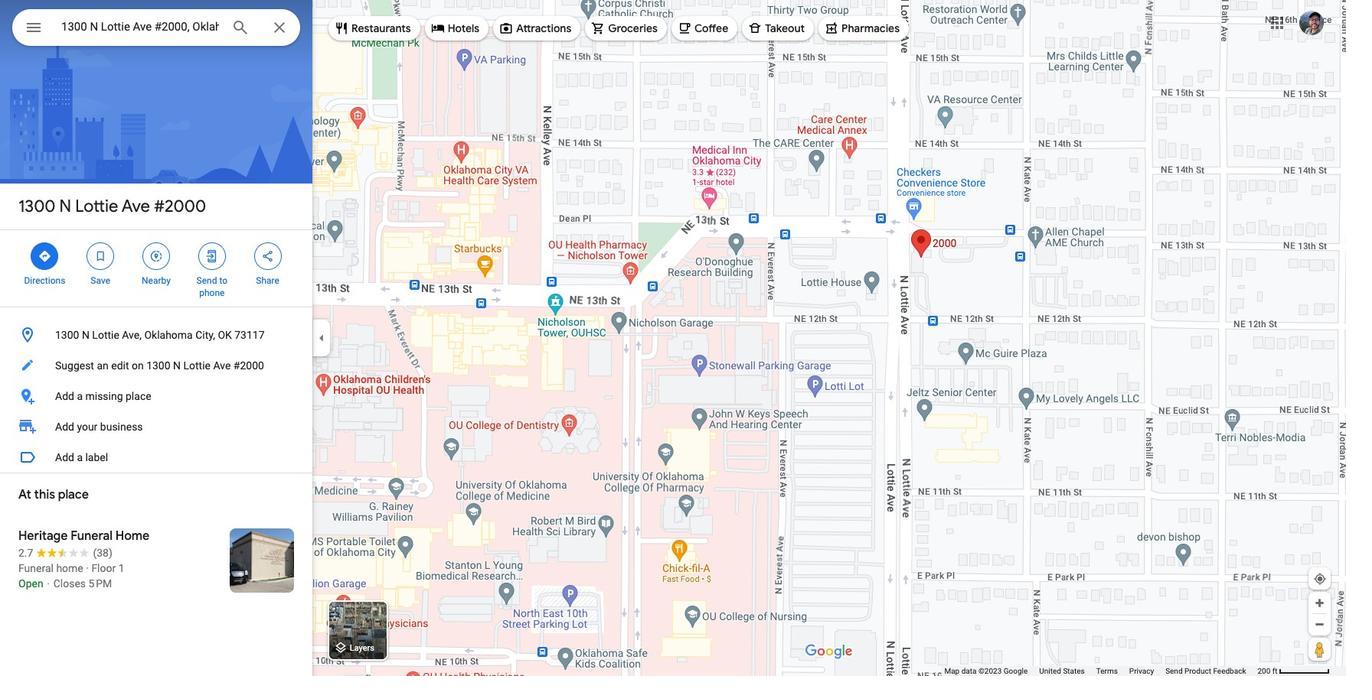 Task type: vqa. For each thing, say whether or not it's contained in the screenshot.
ave to the left
yes



Task type: describe. For each thing, give the bounding box(es) containing it.

[[94, 248, 107, 265]]

1 horizontal spatial funeral
[[71, 529, 113, 544]]

send product feedback
[[1166, 668, 1246, 676]]

none field inside 1300 n lottie ave #2000, oklahoma city, ok 73117 field
[[61, 18, 219, 36]]

restaurants
[[351, 21, 411, 35]]

layers
[[350, 644, 374, 654]]

send for send to phone
[[196, 276, 217, 286]]

pharmacies button
[[819, 10, 909, 47]]

send product feedback button
[[1166, 667, 1246, 677]]

ave inside button
[[213, 360, 231, 372]]


[[261, 248, 275, 265]]

coffee
[[694, 21, 728, 35]]

n for 1300 n lottie ave, oklahoma city, ok 73117
[[82, 329, 90, 342]]


[[149, 248, 163, 265]]

suggest an edit on 1300 n lottie ave #2000
[[55, 360, 264, 372]]

add a label button
[[0, 443, 312, 473]]

hotels
[[448, 21, 479, 35]]

1300 for 1300 n lottie ave, oklahoma city, ok 73117
[[55, 329, 79, 342]]

1300 n lottie ave #2000 main content
[[0, 0, 312, 677]]

zoom in image
[[1314, 598, 1326, 610]]

 search field
[[12, 9, 300, 49]]

1 vertical spatial place
[[58, 488, 89, 503]]

add a missing place button
[[0, 381, 312, 412]]

google maps element
[[0, 0, 1346, 677]]

privacy button
[[1129, 667, 1154, 677]]

·
[[86, 563, 89, 575]]

1300 N Lottie Ave #2000, Oklahoma City, OK 73117 field
[[12, 9, 300, 46]]

your
[[77, 421, 98, 433]]

open
[[18, 578, 43, 590]]

1300 n lottie ave #2000
[[18, 196, 206, 217]]

a for missing
[[77, 391, 83, 403]]


[[38, 248, 52, 265]]

(38)
[[93, 548, 112, 560]]

0 vertical spatial #2000
[[154, 196, 206, 217]]

share
[[256, 276, 279, 286]]

add your business
[[55, 421, 143, 433]]

terms
[[1096, 668, 1118, 676]]

1300 n lottie ave, oklahoma city, ok 73117 button
[[0, 320, 312, 351]]

ft
[[1273, 668, 1278, 676]]

suggest
[[55, 360, 94, 372]]

 button
[[12, 9, 55, 49]]

feedback
[[1213, 668, 1246, 676]]

lottie for ave
[[75, 196, 118, 217]]

product
[[1185, 668, 1211, 676]]

business
[[100, 421, 143, 433]]

lottie for ave,
[[92, 329, 119, 342]]

1
[[118, 563, 124, 575]]

ave,
[[122, 329, 142, 342]]

2.7
[[18, 548, 33, 560]]

zoom out image
[[1314, 619, 1326, 631]]

suggest an edit on 1300 n lottie ave #2000 button
[[0, 351, 312, 381]]

this
[[34, 488, 55, 503]]

map data ©2023 google
[[944, 668, 1028, 676]]

restaurants button
[[329, 10, 420, 47]]

⋅
[[46, 578, 51, 590]]

ok
[[218, 329, 232, 342]]

heritage funeral home
[[18, 529, 149, 544]]

at
[[18, 488, 31, 503]]

show street view coverage image
[[1309, 639, 1331, 662]]

1300 n lottie ave, oklahoma city, ok 73117
[[55, 329, 265, 342]]


[[205, 248, 219, 265]]



Task type: locate. For each thing, give the bounding box(es) containing it.
ave
[[122, 196, 150, 217], [213, 360, 231, 372]]

2 vertical spatial add
[[55, 452, 74, 464]]

add for add a label
[[55, 452, 74, 464]]

google
[[1004, 668, 1028, 676]]

3 add from the top
[[55, 452, 74, 464]]

lottie inside button
[[183, 360, 211, 372]]

a
[[77, 391, 83, 403], [77, 452, 83, 464]]

2 vertical spatial lottie
[[183, 360, 211, 372]]

add left label
[[55, 452, 74, 464]]

2 vertical spatial n
[[173, 360, 181, 372]]

0 vertical spatial ave
[[122, 196, 150, 217]]

lottie up 
[[75, 196, 118, 217]]

home
[[115, 529, 149, 544]]

city,
[[195, 329, 215, 342]]

hotels button
[[425, 10, 489, 47]]

send to phone
[[196, 276, 227, 299]]

terms button
[[1096, 667, 1118, 677]]

add down suggest
[[55, 391, 74, 403]]

2 vertical spatial 1300
[[146, 360, 170, 372]]

a left missing
[[77, 391, 83, 403]]

#2000 down 73117
[[233, 360, 264, 372]]

coffee button
[[672, 10, 738, 47]]

place right this
[[58, 488, 89, 503]]

actions for 1300 n lottie ave #2000 region
[[0, 230, 312, 307]]

None field
[[61, 18, 219, 36]]

attractions
[[516, 21, 571, 35]]

0 vertical spatial n
[[59, 196, 71, 217]]

n for 1300 n lottie ave #2000
[[59, 196, 71, 217]]

takeout button
[[742, 10, 814, 47]]

funeral home · floor 1 open ⋅ closes 5 pm
[[18, 563, 124, 590]]

1 horizontal spatial ave
[[213, 360, 231, 372]]

#2000 up ""
[[154, 196, 206, 217]]

add a label
[[55, 452, 108, 464]]

add a missing place
[[55, 391, 151, 403]]

0 vertical spatial funeral
[[71, 529, 113, 544]]


[[25, 17, 43, 38]]

a left label
[[77, 452, 83, 464]]

collapse side panel image
[[313, 330, 330, 347]]

0 horizontal spatial send
[[196, 276, 217, 286]]

0 horizontal spatial place
[[58, 488, 89, 503]]

1 vertical spatial funeral
[[18, 563, 54, 575]]

place inside button
[[126, 391, 151, 403]]

send inside button
[[1166, 668, 1183, 676]]

1 vertical spatial n
[[82, 329, 90, 342]]

funeral inside "funeral home · floor 1 open ⋅ closes 5 pm"
[[18, 563, 54, 575]]

2.7 stars 38 reviews image
[[18, 546, 112, 561]]

0 horizontal spatial ave
[[122, 196, 150, 217]]

0 vertical spatial 1300
[[18, 196, 56, 217]]

ave up ""
[[122, 196, 150, 217]]

funeral up open
[[18, 563, 54, 575]]

1 add from the top
[[55, 391, 74, 403]]

1 vertical spatial #2000
[[233, 360, 264, 372]]

n inside button
[[173, 360, 181, 372]]

directions
[[24, 276, 65, 286]]

funeral up "(38)"
[[71, 529, 113, 544]]

200
[[1258, 668, 1271, 676]]

lottie left ave,
[[92, 329, 119, 342]]

at this place
[[18, 488, 89, 503]]

1300 inside button
[[55, 329, 79, 342]]

0 vertical spatial add
[[55, 391, 74, 403]]

home
[[56, 563, 83, 575]]

1 horizontal spatial #2000
[[233, 360, 264, 372]]

a for label
[[77, 452, 83, 464]]

0 vertical spatial lottie
[[75, 196, 118, 217]]

send
[[196, 276, 217, 286], [1166, 668, 1183, 676]]

groceries button
[[585, 10, 667, 47]]

floor
[[91, 563, 116, 575]]

closes
[[53, 578, 86, 590]]

0 horizontal spatial funeral
[[18, 563, 54, 575]]

1 horizontal spatial send
[[1166, 668, 1183, 676]]

1 vertical spatial lottie
[[92, 329, 119, 342]]

1300 right 'on'
[[146, 360, 170, 372]]

send up phone
[[196, 276, 217, 286]]

add your business link
[[0, 412, 312, 443]]

footer containing map data ©2023 google
[[944, 667, 1258, 677]]

send inside send to phone
[[196, 276, 217, 286]]

#2000
[[154, 196, 206, 217], [233, 360, 264, 372]]

on
[[132, 360, 144, 372]]

place down 'on'
[[126, 391, 151, 403]]

n inside button
[[82, 329, 90, 342]]

lottie inside button
[[92, 329, 119, 342]]

attractions button
[[493, 10, 581, 47]]

1300
[[18, 196, 56, 217], [55, 329, 79, 342], [146, 360, 170, 372]]

200 ft
[[1258, 668, 1278, 676]]

200 ft button
[[1258, 668, 1330, 676]]

data
[[962, 668, 977, 676]]

add left 'your'
[[55, 421, 74, 433]]

add for add a missing place
[[55, 391, 74, 403]]

0 vertical spatial send
[[196, 276, 217, 286]]

heritage
[[18, 529, 68, 544]]

add for add your business
[[55, 421, 74, 433]]

2 add from the top
[[55, 421, 74, 433]]

save
[[91, 276, 110, 286]]

1 horizontal spatial place
[[126, 391, 151, 403]]

place
[[126, 391, 151, 403], [58, 488, 89, 503]]

show your location image
[[1313, 573, 1327, 587]]

lottie
[[75, 196, 118, 217], [92, 329, 119, 342], [183, 360, 211, 372]]

ave down ok
[[213, 360, 231, 372]]

1 vertical spatial 1300
[[55, 329, 79, 342]]

1 vertical spatial send
[[1166, 668, 1183, 676]]

1 a from the top
[[77, 391, 83, 403]]

n
[[59, 196, 71, 217], [82, 329, 90, 342], [173, 360, 181, 372]]

0 vertical spatial a
[[77, 391, 83, 403]]

label
[[85, 452, 108, 464]]

©2023
[[979, 668, 1002, 676]]

2 horizontal spatial n
[[173, 360, 181, 372]]

funeral
[[71, 529, 113, 544], [18, 563, 54, 575]]

#2000 inside button
[[233, 360, 264, 372]]

1 vertical spatial add
[[55, 421, 74, 433]]

map
[[944, 668, 960, 676]]

nearby
[[142, 276, 171, 286]]

an
[[97, 360, 109, 372]]

lottie down city,
[[183, 360, 211, 372]]

0 horizontal spatial n
[[59, 196, 71, 217]]

privacy
[[1129, 668, 1154, 676]]

oklahoma
[[144, 329, 193, 342]]

0 vertical spatial place
[[126, 391, 151, 403]]

pharmacies
[[842, 21, 900, 35]]

united states button
[[1039, 667, 1085, 677]]

5 pm
[[88, 578, 112, 590]]

missing
[[85, 391, 123, 403]]

united states
[[1039, 668, 1085, 676]]

groceries
[[608, 21, 658, 35]]

73117
[[235, 329, 265, 342]]

takeout
[[765, 21, 805, 35]]

send left product
[[1166, 668, 1183, 676]]

1300 up  at the left of the page
[[18, 196, 56, 217]]

google account: cj baylor  
(christian.baylor@adept.ai) image
[[1299, 10, 1324, 35]]

2 a from the top
[[77, 452, 83, 464]]

1300 for 1300 n lottie ave #2000
[[18, 196, 56, 217]]

united
[[1039, 668, 1061, 676]]

footer
[[944, 667, 1258, 677]]

1300 inside button
[[146, 360, 170, 372]]

states
[[1063, 668, 1085, 676]]

1 vertical spatial a
[[77, 452, 83, 464]]

edit
[[111, 360, 129, 372]]

0 horizontal spatial #2000
[[154, 196, 206, 217]]

phone
[[199, 288, 225, 299]]

1300 up suggest
[[55, 329, 79, 342]]

footer inside google maps 'element'
[[944, 667, 1258, 677]]

1 horizontal spatial n
[[82, 329, 90, 342]]

add
[[55, 391, 74, 403], [55, 421, 74, 433], [55, 452, 74, 464]]

to
[[219, 276, 227, 286]]

1 vertical spatial ave
[[213, 360, 231, 372]]

send for send product feedback
[[1166, 668, 1183, 676]]



